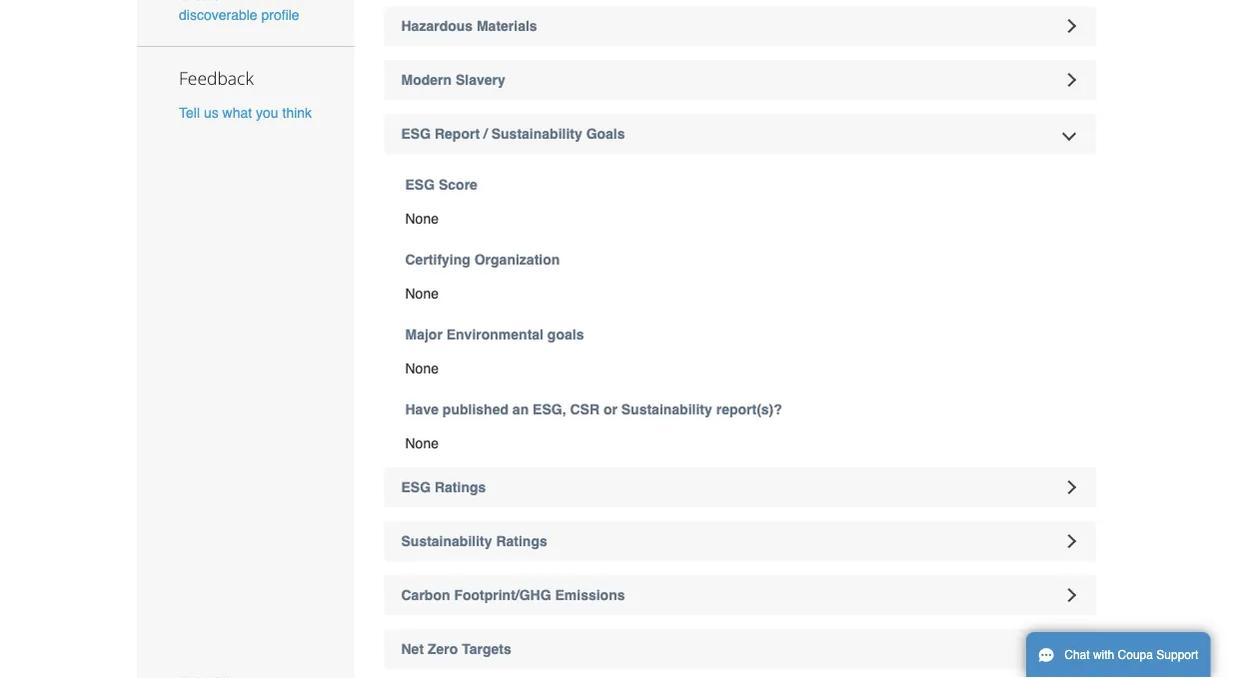 Task type: locate. For each thing, give the bounding box(es) containing it.
none down have
[[405, 436, 439, 452]]

0 vertical spatial esg
[[401, 126, 431, 142]]

what
[[223, 105, 252, 121]]

esg down have
[[401, 480, 431, 496]]

create a discoverable profile
[[179, 0, 300, 23]]

esg for esg report / sustainability goals
[[401, 126, 431, 142]]

hazardous materials
[[401, 18, 538, 34]]

2 vertical spatial esg
[[401, 480, 431, 496]]

esg report / sustainability goals heading
[[384, 114, 1097, 154]]

major
[[405, 327, 443, 343]]

sustainability right /
[[492, 126, 583, 142]]

ratings
[[435, 480, 486, 496], [496, 534, 548, 550]]

profile
[[261, 7, 300, 23]]

sustainability inside esg report / sustainability goals dropdown button
[[492, 126, 583, 142]]

us
[[204, 105, 219, 121]]

hazardous
[[401, 18, 473, 34]]

0 horizontal spatial ratings
[[435, 480, 486, 496]]

goals
[[586, 126, 625, 142]]

1 horizontal spatial ratings
[[496, 534, 548, 550]]

emissions
[[555, 588, 625, 604]]

net zero targets
[[401, 642, 512, 658]]

0 vertical spatial ratings
[[435, 480, 486, 496]]

net zero targets heading
[[384, 630, 1097, 670]]

hazardous materials heading
[[384, 6, 1097, 46]]

1 vertical spatial esg
[[405, 177, 435, 193]]

with
[[1094, 649, 1115, 663]]

discoverable
[[179, 7, 258, 23]]

none down esg score
[[405, 211, 439, 227]]

2 vertical spatial sustainability
[[401, 534, 492, 550]]

chat with coupa support button
[[1027, 633, 1211, 679]]

esg left the score
[[405, 177, 435, 193]]

create
[[179, 0, 221, 3]]

think
[[282, 105, 312, 121]]

0 vertical spatial sustainability
[[492, 126, 583, 142]]

tell us what you think button
[[179, 103, 312, 123]]

support
[[1157, 649, 1199, 663]]

ratings inside 'dropdown button'
[[496, 534, 548, 550]]

sustainability right or
[[622, 402, 713, 418]]

1 vertical spatial sustainability
[[622, 402, 713, 418]]

sustainability ratings
[[401, 534, 548, 550]]

you
[[256, 105, 279, 121]]

targets
[[462, 642, 512, 658]]

4 none from the top
[[405, 436, 439, 452]]

ratings up 'sustainability ratings'
[[435, 480, 486, 496]]

certifying
[[405, 252, 471, 268]]

esg for esg score
[[405, 177, 435, 193]]

sustainability ratings heading
[[384, 522, 1097, 562]]

modern slavery button
[[384, 60, 1097, 100]]

esg inside esg report / sustainability goals dropdown button
[[401, 126, 431, 142]]

report(s)?
[[716, 402, 783, 418]]

ratings inside dropdown button
[[435, 480, 486, 496]]

csr
[[570, 402, 600, 418]]

none down the major
[[405, 361, 439, 377]]

esg inside the esg ratings dropdown button
[[401, 480, 431, 496]]

sustainability inside sustainability ratings 'dropdown button'
[[401, 534, 492, 550]]

esg
[[401, 126, 431, 142], [405, 177, 435, 193], [401, 480, 431, 496]]

modern
[[401, 72, 452, 88]]

ratings up carbon footprint/ghg emissions
[[496, 534, 548, 550]]

sustainability
[[492, 126, 583, 142], [622, 402, 713, 418], [401, 534, 492, 550]]

none
[[405, 211, 439, 227], [405, 286, 439, 302], [405, 361, 439, 377], [405, 436, 439, 452]]

published
[[443, 402, 509, 418]]

sustainability down esg ratings
[[401, 534, 492, 550]]

none down certifying
[[405, 286, 439, 302]]

net zero targets button
[[384, 630, 1097, 670]]

1 none from the top
[[405, 211, 439, 227]]

esg left report
[[401, 126, 431, 142]]

1 vertical spatial ratings
[[496, 534, 548, 550]]

chat with coupa support
[[1065, 649, 1199, 663]]

chat
[[1065, 649, 1090, 663]]



Task type: vqa. For each thing, say whether or not it's contained in the screenshot.
ESG Ratings heading
yes



Task type: describe. For each thing, give the bounding box(es) containing it.
tell
[[179, 105, 200, 121]]

net
[[401, 642, 424, 658]]

modern slavery
[[401, 72, 506, 88]]

or
[[604, 402, 618, 418]]

major environmental goals
[[405, 327, 584, 343]]

report
[[435, 126, 480, 142]]

esg score
[[405, 177, 478, 193]]

hazardous materials button
[[384, 6, 1097, 46]]

a
[[225, 0, 233, 3]]

score
[[439, 177, 478, 193]]

coupa
[[1118, 649, 1154, 663]]

slavery
[[456, 72, 506, 88]]

esg report / sustainability goals button
[[384, 114, 1097, 154]]

environmental
[[447, 327, 544, 343]]

footprint/ghg
[[454, 588, 551, 604]]

carbon footprint/ghg emissions button
[[384, 576, 1097, 616]]

ratings for esg ratings
[[435, 480, 486, 496]]

goals
[[548, 327, 584, 343]]

esg ratings
[[401, 480, 486, 496]]

esg for esg ratings
[[401, 480, 431, 496]]

carbon footprint/ghg emissions heading
[[384, 576, 1097, 616]]

esg ratings heading
[[384, 468, 1097, 508]]

esg,
[[533, 402, 566, 418]]

have
[[405, 402, 439, 418]]

2 none from the top
[[405, 286, 439, 302]]

3 none from the top
[[405, 361, 439, 377]]

modern slavery heading
[[384, 60, 1097, 100]]

zero
[[428, 642, 458, 658]]

/
[[484, 126, 488, 142]]

organization
[[475, 252, 560, 268]]

feedback
[[179, 66, 254, 90]]

materials
[[477, 18, 538, 34]]

esg ratings button
[[384, 468, 1097, 508]]

carbon
[[401, 588, 450, 604]]

tell us what you think
[[179, 105, 312, 121]]

certifying organization
[[405, 252, 560, 268]]

esg report / sustainability goals
[[401, 126, 625, 142]]

have published an esg, csr or sustainability report(s)?
[[405, 402, 783, 418]]

create a discoverable profile link
[[179, 0, 300, 23]]

an
[[513, 402, 529, 418]]

sustainability ratings button
[[384, 522, 1097, 562]]

carbon footprint/ghg emissions
[[401, 588, 625, 604]]

ratings for sustainability ratings
[[496, 534, 548, 550]]



